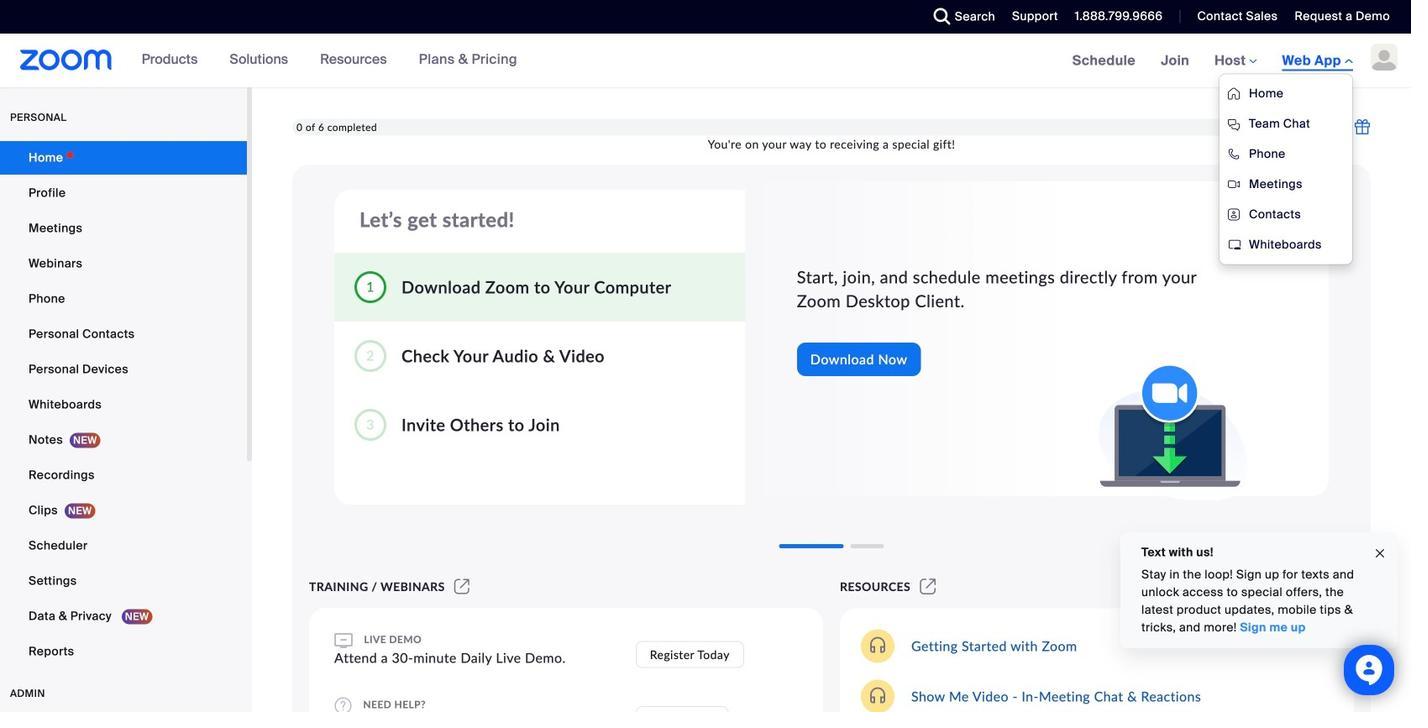 Task type: vqa. For each thing, say whether or not it's contained in the screenshot.
'meetings' Navigation
yes



Task type: locate. For each thing, give the bounding box(es) containing it.
zoom logo image
[[20, 50, 112, 71]]

profile picture image
[[1371, 44, 1398, 71]]

personal menu menu
[[0, 141, 247, 671]]

banner
[[0, 34, 1412, 265]]

window new image
[[452, 580, 472, 594]]

meetings navigation
[[1060, 34, 1412, 265]]

close image
[[1374, 544, 1387, 564]]



Task type: describe. For each thing, give the bounding box(es) containing it.
product information navigation
[[129, 34, 530, 87]]

window new image
[[918, 580, 939, 594]]



